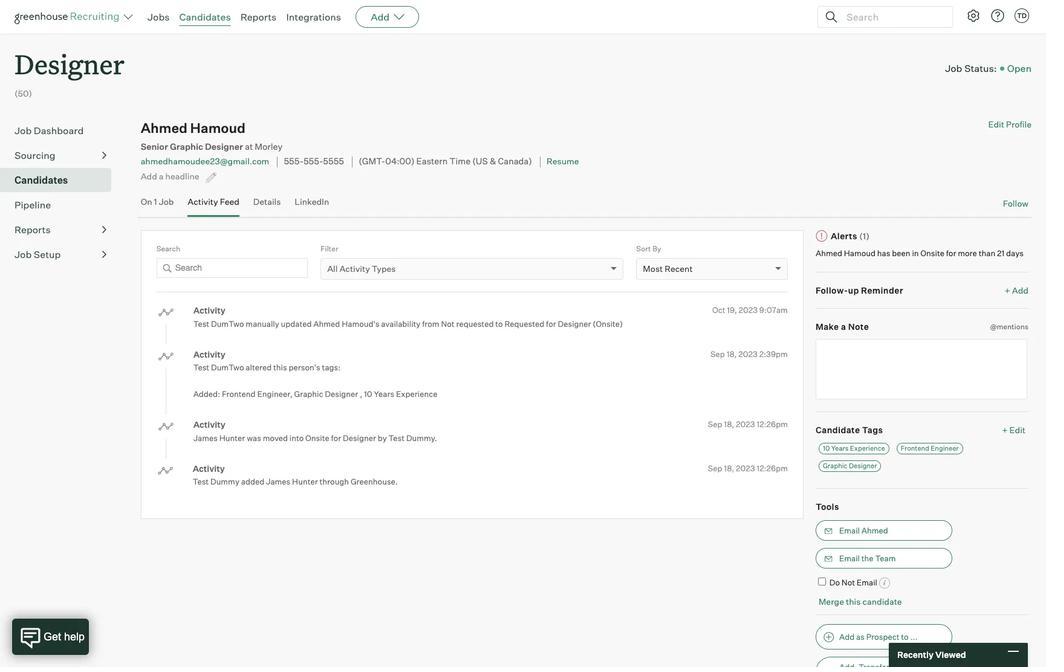 Task type: locate. For each thing, give the bounding box(es) containing it.
frontend left 'engineer'
[[901, 445, 930, 453]]

reminder
[[861, 285, 904, 295]]

1 vertical spatial email
[[839, 554, 860, 563]]

job left setup
[[15, 249, 32, 261]]

2 12:26pm from the top
[[757, 464, 788, 473]]

1 horizontal spatial hunter
[[292, 477, 318, 487]]

james right added
[[266, 477, 290, 487]]

2 vertical spatial sep
[[708, 464, 722, 473]]

add for add
[[371, 11, 390, 23]]

1 horizontal spatial this
[[846, 597, 861, 607]]

james down added:
[[193, 433, 218, 443]]

dumtwo
[[211, 319, 244, 329], [211, 363, 244, 373]]

reports left integrations link
[[240, 11, 277, 23]]

recently viewed
[[898, 650, 966, 661]]

2 sep 18, 2023 12:26pm from the top
[[708, 464, 788, 473]]

on
[[141, 197, 152, 207]]

a left note
[[841, 322, 846, 332]]

1 vertical spatial sep
[[708, 420, 722, 429]]

1 dumtwo from the top
[[211, 319, 244, 329]]

0 horizontal spatial for
[[331, 433, 341, 443]]

dumtwo left manually
[[211, 319, 244, 329]]

candidates
[[179, 11, 231, 23], [15, 174, 68, 186]]

0 horizontal spatial james
[[193, 433, 218, 443]]

a for add
[[159, 171, 164, 181]]

job right the 1
[[159, 197, 174, 207]]

td
[[1017, 11, 1027, 20]]

1 horizontal spatial james
[[266, 477, 290, 487]]

reports down pipeline
[[15, 224, 51, 236]]

1 horizontal spatial onsite
[[921, 249, 945, 258]]

test for test dumtwo altered this person's tags:
[[193, 363, 209, 373]]

onsite for in
[[921, 249, 945, 258]]

0 horizontal spatial frontend
[[222, 390, 256, 399]]

1 horizontal spatial to
[[901, 633, 909, 642]]

2 horizontal spatial graphic
[[823, 462, 848, 471]]

1 vertical spatial candidates
[[15, 174, 68, 186]]

candidates link right 'jobs' link
[[179, 11, 231, 23]]

not right the from
[[441, 319, 455, 329]]

sep 18, 2023 12:26pm for james hunter was moved into onsite for designer by test dummy.
[[708, 420, 788, 429]]

1 vertical spatial +
[[1002, 425, 1008, 435]]

0 vertical spatial not
[[441, 319, 455, 329]]

2023 for test dummy added james hunter through greenhouse.
[[736, 464, 755, 473]]

10 years experience
[[823, 445, 885, 453]]

candidate
[[816, 425, 860, 435]]

1 vertical spatial graphic
[[294, 390, 323, 399]]

years right ,
[[374, 390, 394, 399]]

alerts
[[831, 231, 858, 241]]

10 right ,
[[364, 390, 372, 399]]

0 horizontal spatial not
[[441, 319, 455, 329]]

graphic inside the ahmed hamoud senior graphic designer at morley
[[170, 142, 203, 153]]

james
[[193, 433, 218, 443], [266, 477, 290, 487]]

years down candidate at right bottom
[[831, 445, 849, 453]]

this right altered at left
[[273, 363, 287, 373]]

for right requested
[[546, 319, 556, 329]]

0 vertical spatial experience
[[396, 390, 438, 399]]

1 vertical spatial to
[[901, 633, 909, 642]]

linkedin
[[295, 197, 329, 207]]

2 vertical spatial 18,
[[724, 464, 734, 473]]

2023 for test dumtwo manually updated ahmed hamoud's availability from not requested to requested for designer (onsite)
[[739, 305, 758, 315]]

2 horizontal spatial for
[[946, 249, 956, 258]]

0 vertical spatial reports
[[240, 11, 277, 23]]

(50)
[[15, 88, 32, 99]]

oct
[[712, 305, 725, 315]]

1 vertical spatial reports link
[[15, 223, 106, 237]]

1 vertical spatial frontend
[[901, 445, 930, 453]]

1 vertical spatial james
[[266, 477, 290, 487]]

a for make
[[841, 322, 846, 332]]

0 vertical spatial a
[[159, 171, 164, 181]]

not right do
[[842, 578, 855, 588]]

2 vertical spatial for
[[331, 433, 341, 443]]

types
[[372, 264, 396, 274]]

for right into
[[331, 433, 341, 443]]

not
[[441, 319, 455, 329], [842, 578, 855, 588]]

designer
[[15, 46, 125, 82], [205, 142, 243, 153], [558, 319, 591, 329], [325, 390, 358, 399], [343, 433, 376, 443], [849, 462, 877, 471]]

requested
[[456, 319, 494, 329]]

0 vertical spatial for
[[946, 249, 956, 258]]

1 12:26pm from the top
[[757, 420, 788, 429]]

1 vertical spatial search text field
[[156, 258, 308, 278]]

candidates down the sourcing
[[15, 174, 68, 186]]

viewed
[[936, 650, 966, 661]]

1 horizontal spatial candidates link
[[179, 11, 231, 23]]

edit profile link
[[989, 119, 1032, 130]]

0 horizontal spatial 10
[[364, 390, 372, 399]]

alerts (1)
[[831, 231, 870, 241]]

1 horizontal spatial not
[[842, 578, 855, 588]]

test for test dummy added james hunter through greenhouse.
[[193, 477, 209, 487]]

frontend right added:
[[222, 390, 256, 399]]

hamoud down (1) at the right of page
[[844, 249, 876, 258]]

0 horizontal spatial experience
[[396, 390, 438, 399]]

None text field
[[816, 339, 1028, 400]]

designer left by
[[343, 433, 376, 443]]

0 horizontal spatial hamoud
[[190, 120, 246, 136]]

designer link
[[15, 34, 125, 84]]

designer left ,
[[325, 390, 358, 399]]

experience
[[396, 390, 438, 399], [850, 445, 885, 453]]

add
[[371, 11, 390, 23], [141, 171, 157, 181], [1012, 285, 1029, 295], [839, 633, 855, 642]]

1 vertical spatial reports
[[15, 224, 51, 236]]

0 vertical spatial +
[[1005, 285, 1011, 295]]

pipeline
[[15, 199, 51, 211]]

dumtwo left altered at left
[[211, 363, 244, 373]]

onsite right into
[[305, 433, 329, 443]]

@mentions link
[[990, 321, 1029, 333]]

hunter left was
[[219, 433, 245, 443]]

search
[[156, 244, 180, 253]]

0 horizontal spatial a
[[159, 171, 164, 181]]

email inside 'button'
[[839, 526, 860, 536]]

10
[[364, 390, 372, 399], [823, 445, 830, 453]]

as
[[856, 633, 865, 642]]

candidate
[[863, 597, 902, 607]]

graphic down person's
[[294, 390, 323, 399]]

1 vertical spatial edit
[[1010, 425, 1026, 435]]

add a headline
[[141, 171, 199, 181]]

email ahmed button
[[816, 520, 953, 541]]

0 vertical spatial sep
[[711, 349, 725, 359]]

greenhouse recruiting image
[[15, 10, 123, 24]]

1 horizontal spatial candidates
[[179, 11, 231, 23]]

status:
[[965, 62, 997, 74]]

18,
[[727, 349, 737, 359], [724, 420, 734, 429], [724, 464, 734, 473]]

years
[[374, 390, 394, 399], [831, 445, 849, 453]]

1 vertical spatial for
[[546, 319, 556, 329]]

email left the at right bottom
[[839, 554, 860, 563]]

21
[[997, 249, 1005, 258]]

tools
[[816, 502, 839, 512]]

1 vertical spatial dumtwo
[[211, 363, 244, 373]]

0 horizontal spatial this
[[273, 363, 287, 373]]

ahmed hamoud has been in onsite for more than 21 days
[[816, 249, 1024, 258]]

profile
[[1006, 119, 1032, 130]]

0 horizontal spatial to
[[495, 319, 503, 329]]

1 vertical spatial onsite
[[305, 433, 329, 443]]

+ for + edit
[[1002, 425, 1008, 435]]

was
[[247, 433, 261, 443]]

designer up ahmedhamoudee23@gmail.com link
[[205, 142, 243, 153]]

email up email the team
[[839, 526, 860, 536]]

tags
[[862, 425, 883, 435]]

0 vertical spatial sep 18, 2023 12:26pm
[[708, 420, 788, 429]]

0 vertical spatial years
[[374, 390, 394, 399]]

job left status:
[[945, 62, 963, 74]]

follow link
[[1003, 198, 1029, 210]]

0 vertical spatial edit
[[989, 119, 1004, 130]]

1 vertical spatial experience
[[850, 445, 885, 453]]

add button
[[356, 6, 419, 28]]

all activity types
[[327, 264, 396, 274]]

job
[[945, 62, 963, 74], [15, 125, 32, 137], [159, 197, 174, 207], [15, 249, 32, 261]]

email the team button
[[816, 548, 953, 569]]

1 vertical spatial hamoud
[[844, 249, 876, 258]]

merge this candidate link
[[819, 597, 902, 607]]

0 vertical spatial search text field
[[844, 8, 942, 26]]

reports link up 'job setup' link
[[15, 223, 106, 237]]

1 vertical spatial 18,
[[724, 420, 734, 429]]

1 vertical spatial hunter
[[292, 477, 318, 487]]

email up merge this candidate
[[857, 578, 878, 588]]

ahmed inside 'button'
[[862, 526, 888, 536]]

1 sep 18, 2023 12:26pm from the top
[[708, 420, 788, 429]]

ahmed up the at right bottom
[[862, 526, 888, 536]]

email
[[839, 526, 860, 536], [839, 554, 860, 563], [857, 578, 878, 588]]

hunter left "through"
[[292, 477, 318, 487]]

Do Not Email checkbox
[[818, 578, 826, 586]]

onsite right in
[[921, 249, 945, 258]]

1 horizontal spatial hamoud
[[844, 249, 876, 258]]

sep 18, 2023 12:26pm
[[708, 420, 788, 429], [708, 464, 788, 473]]

add inside 'popup button'
[[371, 11, 390, 23]]

experience up dummy.
[[396, 390, 438, 399]]

1 horizontal spatial graphic
[[294, 390, 323, 399]]

ahmed right updated
[[313, 319, 340, 329]]

(onsite)
[[593, 319, 623, 329]]

frontend
[[222, 390, 256, 399], [901, 445, 930, 453]]

manually
[[246, 319, 279, 329]]

1 horizontal spatial for
[[546, 319, 556, 329]]

hamoud's
[[342, 319, 379, 329]]

hunter
[[219, 433, 245, 443], [292, 477, 318, 487]]

follow
[[1003, 198, 1029, 209]]

0 vertical spatial this
[[273, 363, 287, 373]]

1 vertical spatial this
[[846, 597, 861, 607]]

0 vertical spatial james
[[193, 433, 218, 443]]

add inside button
[[839, 633, 855, 642]]

0 vertical spatial graphic
[[170, 142, 203, 153]]

0 vertical spatial hamoud
[[190, 120, 246, 136]]

1 vertical spatial 12:26pm
[[757, 464, 788, 473]]

2023 for james hunter was moved into onsite for designer by test dummy.
[[736, 420, 755, 429]]

2 dumtwo from the top
[[211, 363, 244, 373]]

0 vertical spatial 12:26pm
[[757, 420, 788, 429]]

hamoud for ahmed hamoud has been in onsite for more than 21 days
[[844, 249, 876, 258]]

0 horizontal spatial onsite
[[305, 433, 329, 443]]

0 horizontal spatial reports link
[[15, 223, 106, 237]]

email for email ahmed
[[839, 526, 860, 536]]

hamoud up ahmedhamoudee23@gmail.com link
[[190, 120, 246, 136]]

1 horizontal spatial years
[[831, 445, 849, 453]]

test dummy added james hunter through greenhouse.
[[193, 477, 398, 487]]

555- left 5555
[[284, 156, 304, 167]]

candidates link up pipeline link
[[15, 173, 106, 188]]

0 vertical spatial reports link
[[240, 11, 277, 23]]

Search text field
[[844, 8, 942, 26], [156, 258, 308, 278]]

open
[[1007, 62, 1032, 74]]

to left ...
[[901, 633, 909, 642]]

0 horizontal spatial reports
[[15, 224, 51, 236]]

18, for james hunter was moved into onsite for designer by test dummy.
[[724, 420, 734, 429]]

email for email the team
[[839, 554, 860, 563]]

graphic designer link
[[819, 461, 881, 472]]

reports link
[[240, 11, 277, 23], [15, 223, 106, 237]]

18, for test dummy added james hunter through greenhouse.
[[724, 464, 734, 473]]

james hunter was moved into onsite for designer by test dummy.
[[193, 433, 437, 443]]

email the team
[[839, 554, 896, 563]]

for left 'more'
[[946, 249, 956, 258]]

candidates right 'jobs' link
[[179, 11, 231, 23]]

ahmed hamoud senior graphic designer at morley
[[141, 120, 283, 153]]

test for test dumtwo manually updated ahmed hamoud's availability from not requested to requested for designer (onsite)
[[193, 319, 209, 329]]

ahmed inside the ahmed hamoud senior graphic designer at morley
[[141, 120, 187, 136]]

0 vertical spatial dumtwo
[[211, 319, 244, 329]]

integrations link
[[286, 11, 341, 23]]

been
[[892, 249, 911, 258]]

+
[[1005, 285, 1011, 295], [1002, 425, 1008, 435]]

1 vertical spatial sep 18, 2023 12:26pm
[[708, 464, 788, 473]]

1 horizontal spatial a
[[841, 322, 846, 332]]

for
[[946, 249, 956, 258], [546, 319, 556, 329], [331, 433, 341, 443]]

0 vertical spatial hunter
[[219, 433, 245, 443]]

graphic up ahmedhamoudee23@gmail.com link
[[170, 142, 203, 153]]

1 vertical spatial candidates link
[[15, 173, 106, 188]]

this down do not email
[[846, 597, 861, 607]]

ahmed up senior
[[141, 120, 187, 136]]

1 vertical spatial 10
[[823, 445, 830, 453]]

+ for + add
[[1005, 285, 1011, 295]]

12:26pm for test dummy added james hunter through greenhouse.
[[757, 464, 788, 473]]

job for job setup
[[15, 249, 32, 261]]

sep
[[711, 349, 725, 359], [708, 420, 722, 429], [708, 464, 722, 473]]

added: frontend engineer, graphic designer , 10 years experience
[[193, 390, 438, 399]]

sep for james hunter was moved into onsite for designer by test dummy.
[[708, 420, 722, 429]]

setup
[[34, 249, 61, 261]]

job for job dashboard
[[15, 125, 32, 137]]

job up the sourcing
[[15, 125, 32, 137]]

graphic down 10 years experience link
[[823, 462, 848, 471]]

a left the headline
[[159, 171, 164, 181]]

email inside button
[[839, 554, 860, 563]]

0 vertical spatial candidates link
[[179, 11, 231, 23]]

designer down 10 years experience link
[[849, 462, 877, 471]]

experience down tags
[[850, 445, 885, 453]]

reports link left integrations link
[[240, 11, 277, 23]]

0 vertical spatial onsite
[[921, 249, 945, 258]]

555- up the linkedin
[[304, 156, 323, 167]]

10 down candidate at right bottom
[[823, 445, 830, 453]]

1 vertical spatial a
[[841, 322, 846, 332]]

onsite
[[921, 249, 945, 258], [305, 433, 329, 443]]

10 years experience link
[[819, 443, 890, 455]]

resume link
[[547, 156, 579, 167]]

0 vertical spatial email
[[839, 526, 860, 536]]

hamoud inside the ahmed hamoud senior graphic designer at morley
[[190, 120, 246, 136]]

requested
[[505, 319, 544, 329]]

1 555- from the left
[[284, 156, 304, 167]]

morley
[[255, 142, 283, 153]]

dashboard
[[34, 125, 84, 137]]

to right requested in the left of the page
[[495, 319, 503, 329]]

+ add
[[1005, 285, 1029, 295]]

0 vertical spatial to
[[495, 319, 503, 329]]



Task type: describe. For each thing, give the bounding box(es) containing it.
greenhouse.
[[351, 477, 398, 487]]

test dumtwo altered this person's tags:
[[193, 363, 341, 373]]

filter
[[321, 244, 338, 253]]

moved
[[263, 433, 288, 443]]

1 vertical spatial not
[[842, 578, 855, 588]]

dummy.
[[406, 433, 437, 443]]

for for days
[[946, 249, 956, 258]]

on 1 job
[[141, 197, 174, 207]]

into
[[290, 433, 304, 443]]

at
[[245, 142, 253, 153]]

sort
[[636, 244, 651, 253]]

sep for test dummy added james hunter through greenhouse.
[[708, 464, 722, 473]]

designer down greenhouse recruiting image
[[15, 46, 125, 82]]

1 horizontal spatial frontend
[[901, 445, 930, 453]]

integrations
[[286, 11, 341, 23]]

graphic for frontend
[[294, 390, 323, 399]]

job setup
[[15, 249, 61, 261]]

add for add a headline
[[141, 171, 157, 181]]

555-555-5555
[[284, 156, 344, 167]]

0 vertical spatial 10
[[364, 390, 372, 399]]

tags:
[[322, 363, 341, 373]]

ahmed down alerts
[[816, 249, 842, 258]]

add for add as prospect to ...
[[839, 633, 855, 642]]

1 horizontal spatial reports link
[[240, 11, 277, 23]]

0 vertical spatial candidates
[[179, 11, 231, 23]]

altered
[[246, 363, 272, 373]]

most recent option
[[643, 264, 693, 274]]

engineer
[[931, 445, 959, 453]]

0 horizontal spatial years
[[374, 390, 394, 399]]

resume
[[547, 156, 579, 167]]

team
[[875, 554, 896, 563]]

job setup link
[[15, 247, 106, 262]]

the
[[862, 554, 874, 563]]

2 vertical spatial email
[[857, 578, 878, 588]]

on 1 job link
[[141, 197, 174, 214]]

email ahmed
[[839, 526, 888, 536]]

sep 18, 2023 2:39pm
[[711, 349, 788, 359]]

person's
[[289, 363, 320, 373]]

ahmedhamoudee23@gmail.com
[[141, 156, 269, 167]]

5555
[[323, 156, 344, 167]]

jobs link
[[148, 11, 170, 23]]

time
[[450, 156, 471, 167]]

feed
[[220, 197, 239, 207]]

activity feed
[[188, 197, 239, 207]]

graphic for hamoud
[[170, 142, 203, 153]]

merge this candidate
[[819, 597, 902, 607]]

canada)
[[498, 156, 532, 167]]

oct 19, 2023 9:07am
[[712, 305, 788, 315]]

1 vertical spatial years
[[831, 445, 849, 453]]

make
[[816, 322, 839, 332]]

added
[[241, 477, 264, 487]]

for for dummy.
[[331, 433, 341, 443]]

1 horizontal spatial experience
[[850, 445, 885, 453]]

by
[[378, 433, 387, 443]]

availability
[[381, 319, 421, 329]]

details
[[253, 197, 281, 207]]

all
[[327, 264, 338, 274]]

designer left (onsite)
[[558, 319, 591, 329]]

sort by
[[636, 244, 661, 253]]

9:07am
[[760, 305, 788, 315]]

(gmt-
[[359, 156, 385, 167]]

pipeline link
[[15, 198, 106, 212]]

(1)
[[860, 231, 870, 241]]

designer inside the ahmed hamoud senior graphic designer at morley
[[205, 142, 243, 153]]

do
[[830, 578, 840, 588]]

more
[[958, 249, 977, 258]]

+ add link
[[1005, 285, 1029, 296]]

activity feed link
[[188, 197, 239, 214]]

has
[[877, 249, 891, 258]]

details link
[[253, 197, 281, 214]]

sep 18, 2023 12:26pm for test dummy added james hunter through greenhouse.
[[708, 464, 788, 473]]

senior
[[141, 142, 168, 153]]

most
[[643, 264, 663, 274]]

job dashboard link
[[15, 123, 106, 138]]

frontend engineer link
[[897, 443, 963, 455]]

through
[[320, 477, 349, 487]]

dumtwo for altered
[[211, 363, 244, 373]]

hamoud for ahmed hamoud senior graphic designer at morley
[[190, 120, 246, 136]]

12:26pm for james hunter was moved into onsite for designer by test dummy.
[[757, 420, 788, 429]]

added:
[[193, 390, 220, 399]]

dumtwo for manually
[[211, 319, 244, 329]]

1 horizontal spatial search text field
[[844, 8, 942, 26]]

dummy
[[210, 477, 239, 487]]

reports inside "link"
[[15, 224, 51, 236]]

2:39pm
[[759, 349, 788, 359]]

eastern
[[416, 156, 448, 167]]

days
[[1006, 249, 1024, 258]]

job status:
[[945, 62, 997, 74]]

job for job status:
[[945, 62, 963, 74]]

most recent
[[643, 264, 693, 274]]

configure image
[[966, 8, 981, 23]]

1 horizontal spatial 10
[[823, 445, 830, 453]]

0 horizontal spatial candidates link
[[15, 173, 106, 188]]

0 horizontal spatial candidates
[[15, 174, 68, 186]]

(gmt-04:00) eastern time (us & canada)
[[359, 156, 532, 167]]

follow-up reminder
[[816, 285, 904, 295]]

2 vertical spatial graphic
[[823, 462, 848, 471]]

engineer,
[[257, 390, 293, 399]]

0 vertical spatial frontend
[[222, 390, 256, 399]]

to inside button
[[901, 633, 909, 642]]

1 horizontal spatial edit
[[1010, 425, 1026, 435]]

recent
[[665, 264, 693, 274]]

sourcing link
[[15, 148, 106, 163]]

...
[[911, 633, 918, 642]]

follow-
[[816, 285, 848, 295]]

job dashboard
[[15, 125, 84, 137]]

2 555- from the left
[[304, 156, 323, 167]]

in
[[912, 249, 919, 258]]

1 horizontal spatial reports
[[240, 11, 277, 23]]

add as prospect to ...
[[839, 633, 918, 642]]

add as prospect to ... button
[[816, 625, 953, 650]]

frontend engineer
[[901, 445, 959, 453]]

(us
[[472, 156, 488, 167]]

0 horizontal spatial search text field
[[156, 258, 308, 278]]

graphic designer
[[823, 462, 877, 471]]

jobs
[[148, 11, 170, 23]]

from
[[422, 319, 439, 329]]

0 horizontal spatial hunter
[[219, 433, 245, 443]]

linkedin link
[[295, 197, 329, 214]]

onsite for into
[[305, 433, 329, 443]]

0 vertical spatial 18,
[[727, 349, 737, 359]]

td button
[[1012, 6, 1032, 25]]

0 horizontal spatial edit
[[989, 119, 1004, 130]]

td button
[[1015, 8, 1029, 23]]



Task type: vqa. For each thing, say whether or not it's contained in the screenshot.
TD
yes



